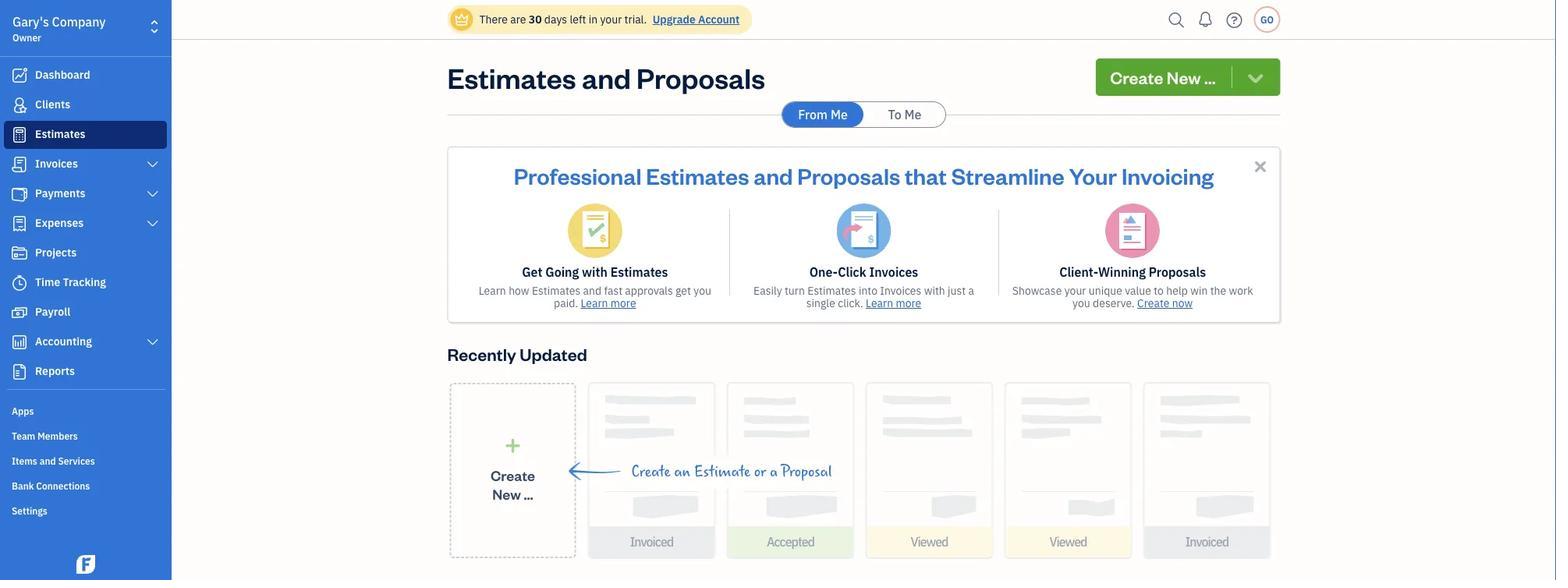 Task type: locate. For each thing, give the bounding box(es) containing it.
2 vertical spatial proposals
[[1149, 264, 1206, 280]]

me
[[831, 106, 848, 123], [904, 106, 922, 123]]

dashboard image
[[10, 68, 29, 83]]

search image
[[1164, 8, 1189, 32]]

1 horizontal spatial …
[[1204, 66, 1216, 88]]

a right the "or" on the left bottom
[[770, 463, 778, 480]]

create new … button for create an estimate or a proposal
[[450, 383, 576, 558]]

learn
[[479, 284, 506, 298], [581, 296, 608, 310], [866, 296, 893, 310]]

1 vertical spatial …
[[524, 485, 533, 503]]

create
[[1110, 66, 1163, 88], [1137, 296, 1170, 310], [631, 463, 671, 480], [491, 466, 535, 485]]

main element
[[0, 0, 211, 580]]

1 vertical spatial a
[[770, 463, 778, 480]]

time tracking link
[[4, 269, 167, 297]]

0 horizontal spatial proposals
[[637, 59, 765, 96]]

me right from on the top of page
[[831, 106, 848, 123]]

1 horizontal spatial new
[[1167, 66, 1201, 88]]

to
[[888, 106, 901, 123]]

2 horizontal spatial proposals
[[1149, 264, 1206, 280]]

one-click invoices
[[809, 264, 918, 280]]

0 vertical spatial your
[[600, 12, 622, 27]]

create new … button
[[1096, 59, 1280, 96], [450, 383, 576, 558]]

you down client-
[[1073, 296, 1090, 310]]

1 horizontal spatial viewed
[[1049, 534, 1087, 550]]

to
[[1154, 284, 1164, 298]]

…
[[1204, 66, 1216, 88], [524, 485, 533, 503]]

with inside easily turn estimates into invoices with just a single click.
[[924, 284, 945, 298]]

create new …
[[1110, 66, 1216, 88], [491, 466, 535, 503]]

time tracking
[[35, 275, 106, 289]]

1 horizontal spatial more
[[896, 296, 921, 310]]

winning
[[1098, 264, 1146, 280]]

1 vertical spatial chevron large down image
[[146, 218, 160, 230]]

more down get going with estimates
[[611, 296, 636, 310]]

your down client-
[[1064, 284, 1086, 298]]

recently
[[447, 343, 516, 365]]

2 me from the left
[[904, 106, 922, 123]]

a
[[968, 284, 974, 298], [770, 463, 778, 480]]

and inside main element
[[40, 455, 56, 467]]

chevrondown image
[[1245, 66, 1266, 88]]

2 invoiced from the left
[[1185, 534, 1229, 550]]

0 horizontal spatial learn more
[[581, 296, 636, 310]]

payments
[[35, 186, 85, 200]]

learn right 'paid.'
[[581, 296, 608, 310]]

1 vertical spatial new
[[492, 485, 521, 503]]

a right just
[[968, 284, 974, 298]]

1 chevron large down image from the top
[[146, 188, 160, 200]]

1 horizontal spatial me
[[904, 106, 922, 123]]

0 horizontal spatial create new … button
[[450, 383, 576, 558]]

in
[[589, 12, 598, 27]]

new down plus "image"
[[492, 485, 521, 503]]

deserve.
[[1093, 296, 1135, 310]]

1 vertical spatial create new … button
[[450, 383, 576, 558]]

new down search image
[[1167, 66, 1201, 88]]

0 horizontal spatial more
[[611, 296, 636, 310]]

learn left how
[[479, 284, 506, 298]]

help
[[1166, 284, 1188, 298]]

0 horizontal spatial your
[[600, 12, 622, 27]]

go
[[1260, 13, 1274, 26]]

invoices
[[35, 156, 78, 171], [869, 264, 918, 280], [880, 284, 921, 298]]

0 vertical spatial create new … button
[[1096, 59, 1280, 96]]

1 horizontal spatial create new …
[[1110, 66, 1216, 88]]

proposals for client-winning proposals
[[1149, 264, 1206, 280]]

1 vertical spatial create new …
[[491, 466, 535, 503]]

invoicing
[[1122, 161, 1214, 190]]

how
[[509, 284, 529, 298]]

me right to
[[904, 106, 922, 123]]

0 vertical spatial new
[[1167, 66, 1201, 88]]

get
[[676, 284, 691, 298]]

your
[[1069, 161, 1117, 190]]

1 horizontal spatial a
[[968, 284, 974, 298]]

to me
[[888, 106, 922, 123]]

0 vertical spatial a
[[968, 284, 974, 298]]

estimates inside easily turn estimates into invoices with just a single click.
[[807, 284, 856, 298]]

bank connections
[[12, 480, 90, 492]]

2 vertical spatial invoices
[[880, 284, 921, 298]]

with left just
[[924, 284, 945, 298]]

estimates inside main element
[[35, 127, 85, 141]]

0 vertical spatial with
[[582, 264, 608, 280]]

proposals
[[637, 59, 765, 96], [797, 161, 900, 190], [1149, 264, 1206, 280]]

create new … down search image
[[1110, 66, 1216, 88]]

and
[[582, 59, 631, 96], [754, 161, 793, 190], [583, 284, 601, 298], [40, 455, 56, 467]]

2 vertical spatial chevron large down image
[[146, 336, 160, 349]]

crown image
[[454, 11, 470, 28]]

invoices right into
[[880, 284, 921, 298]]

time
[[35, 275, 60, 289]]

0 vertical spatial chevron large down image
[[146, 188, 160, 200]]

3 chevron large down image from the top
[[146, 336, 160, 349]]

from me link
[[782, 102, 863, 127]]

learn more down get going with estimates
[[581, 296, 636, 310]]

bank connections link
[[4, 473, 167, 497]]

or
[[754, 463, 766, 480]]

expenses link
[[4, 210, 167, 238]]

chevron large down image
[[146, 188, 160, 200], [146, 218, 160, 230], [146, 336, 160, 349]]

0 horizontal spatial learn
[[479, 284, 506, 298]]

0 vertical spatial …
[[1204, 66, 1216, 88]]

professional
[[514, 161, 642, 190]]

with up "learn how estimates and fast approvals get you paid."
[[582, 264, 608, 280]]

go to help image
[[1222, 8, 1247, 32]]

1 horizontal spatial you
[[1073, 296, 1090, 310]]

chevron large down image
[[146, 158, 160, 171]]

2 horizontal spatial learn
[[866, 296, 893, 310]]

accounting link
[[4, 328, 167, 356]]

reports
[[35, 364, 75, 378]]

viewed
[[911, 534, 948, 550], [1049, 534, 1087, 550]]

0 horizontal spatial me
[[831, 106, 848, 123]]

tracking
[[63, 275, 106, 289]]

chevron large down image for accounting
[[146, 336, 160, 349]]

money image
[[10, 305, 29, 321]]

report image
[[10, 364, 29, 380]]

there are 30 days left in your trial. upgrade account
[[479, 12, 740, 27]]

get going with estimates
[[522, 264, 668, 280]]

2 learn more from the left
[[866, 296, 921, 310]]

invoices up into
[[869, 264, 918, 280]]

from
[[798, 106, 828, 123]]

members
[[37, 430, 78, 442]]

0 vertical spatial invoices
[[35, 156, 78, 171]]

1 horizontal spatial learn
[[581, 296, 608, 310]]

1 vertical spatial with
[[924, 284, 945, 298]]

learn how estimates and fast approvals get you paid.
[[479, 284, 711, 310]]

you right 'get'
[[694, 284, 711, 298]]

1 horizontal spatial invoiced
[[1185, 534, 1229, 550]]

to me link
[[864, 102, 945, 127]]

expense image
[[10, 216, 29, 232]]

0 horizontal spatial you
[[694, 284, 711, 298]]

recently updated
[[447, 343, 587, 365]]

0 horizontal spatial create new …
[[491, 466, 535, 503]]

notifications image
[[1193, 4, 1218, 35]]

1 me from the left
[[831, 106, 848, 123]]

invoices inside main element
[[35, 156, 78, 171]]

close image
[[1252, 158, 1269, 176]]

proposals for estimates and proposals
[[637, 59, 765, 96]]

1 more from the left
[[611, 296, 636, 310]]

chevron large down image inside accounting link
[[146, 336, 160, 349]]

that
[[905, 161, 947, 190]]

proposals up 'help'
[[1149, 264, 1206, 280]]

1 vertical spatial your
[[1064, 284, 1086, 298]]

plus image
[[504, 438, 522, 454]]

invoices up payments
[[35, 156, 78, 171]]

and inside "learn how estimates and fast approvals get you paid."
[[583, 284, 601, 298]]

0 horizontal spatial invoiced
[[630, 534, 673, 550]]

1 horizontal spatial create new … button
[[1096, 59, 1280, 96]]

2 more from the left
[[896, 296, 921, 310]]

client-winning proposals
[[1059, 264, 1206, 280]]

more right into
[[896, 296, 921, 310]]

2 chevron large down image from the top
[[146, 218, 160, 230]]

days
[[544, 12, 567, 27]]

proposals down upgrade account link
[[637, 59, 765, 96]]

1 horizontal spatial with
[[924, 284, 945, 298]]

approvals
[[625, 284, 673, 298]]

learn for get going with estimates
[[581, 296, 608, 310]]

get going with estimates image
[[568, 204, 622, 258]]

invoiced
[[630, 534, 673, 550], [1185, 534, 1229, 550]]

create new … down plus "image"
[[491, 466, 535, 503]]

0 vertical spatial proposals
[[637, 59, 765, 96]]

learn right click.
[[866, 296, 893, 310]]

trial.
[[624, 12, 647, 27]]

1 learn more from the left
[[581, 296, 636, 310]]

0 horizontal spatial new
[[492, 485, 521, 503]]

learn more for invoices
[[866, 296, 921, 310]]

learn more down the one-click invoices
[[866, 296, 921, 310]]

1 horizontal spatial your
[[1064, 284, 1086, 298]]

0 horizontal spatial viewed
[[911, 534, 948, 550]]

learn more for with
[[581, 296, 636, 310]]

your inside showcase your unique value to help win the work you deserve.
[[1064, 284, 1086, 298]]

proposals up one-click invoices image
[[797, 161, 900, 190]]

more
[[611, 296, 636, 310], [896, 296, 921, 310]]

1 horizontal spatial learn more
[[866, 296, 921, 310]]

your right in
[[600, 12, 622, 27]]

1 horizontal spatial proposals
[[797, 161, 900, 190]]

payments link
[[4, 180, 167, 208]]

bank
[[12, 480, 34, 492]]

company
[[52, 14, 106, 30]]



Task type: describe. For each thing, give the bounding box(es) containing it.
upgrade
[[653, 12, 696, 27]]

items
[[12, 455, 37, 467]]

upgrade account link
[[649, 12, 740, 27]]

payroll link
[[4, 299, 167, 327]]

single
[[806, 296, 835, 310]]

connections
[[36, 480, 90, 492]]

apps link
[[4, 399, 167, 422]]

you inside "learn how estimates and fast approvals get you paid."
[[694, 284, 711, 298]]

showcase your unique value to help win the work you deserve.
[[1012, 284, 1253, 310]]

1 viewed from the left
[[911, 534, 948, 550]]

projects
[[35, 245, 77, 260]]

get
[[522, 264, 542, 280]]

client-
[[1059, 264, 1098, 280]]

more for invoices
[[896, 296, 921, 310]]

me for from me
[[831, 106, 848, 123]]

gary's company owner
[[12, 14, 106, 44]]

client image
[[10, 98, 29, 113]]

work
[[1229, 284, 1253, 298]]

1 vertical spatial invoices
[[869, 264, 918, 280]]

chevron large down image for payments
[[146, 188, 160, 200]]

an
[[674, 463, 690, 480]]

account
[[698, 12, 740, 27]]

dashboard
[[35, 67, 90, 82]]

learn for one-click invoices
[[866, 296, 893, 310]]

fast
[[604, 284, 622, 298]]

click
[[838, 264, 866, 280]]

team members
[[12, 430, 78, 442]]

invoices link
[[4, 151, 167, 179]]

client-winning proposals image
[[1105, 204, 1160, 258]]

invoice image
[[10, 157, 29, 172]]

create an estimate or a proposal
[[631, 463, 832, 480]]

one-
[[809, 264, 838, 280]]

0 vertical spatial create new …
[[1110, 66, 1216, 88]]

are
[[510, 12, 526, 27]]

settings
[[12, 505, 47, 517]]

items and services link
[[4, 449, 167, 472]]

learn inside "learn how estimates and fast approvals get you paid."
[[479, 284, 506, 298]]

2 viewed from the left
[[1049, 534, 1087, 550]]

accounting
[[35, 334, 92, 349]]

now
[[1172, 296, 1193, 310]]

apps
[[12, 405, 34, 417]]

projects link
[[4, 239, 167, 268]]

easily turn estimates into invoices with just a single click.
[[754, 284, 974, 310]]

into
[[859, 284, 878, 298]]

timer image
[[10, 275, 29, 291]]

estimates link
[[4, 121, 167, 149]]

estimate image
[[10, 127, 29, 143]]

create new … button for estimates and proposals
[[1096, 59, 1280, 96]]

me for to me
[[904, 106, 922, 123]]

team
[[12, 430, 35, 442]]

dashboard link
[[4, 62, 167, 90]]

there
[[479, 12, 508, 27]]

expenses
[[35, 216, 84, 230]]

gary's
[[12, 14, 49, 30]]

new inside create new …
[[492, 485, 521, 503]]

chart image
[[10, 335, 29, 350]]

services
[[58, 455, 95, 467]]

payment image
[[10, 186, 29, 202]]

updated
[[520, 343, 587, 365]]

estimate
[[694, 463, 751, 480]]

estimates inside "learn how estimates and fast approvals get you paid."
[[532, 284, 581, 298]]

left
[[570, 12, 586, 27]]

win
[[1190, 284, 1208, 298]]

one-click invoices image
[[837, 204, 891, 258]]

more for with
[[611, 296, 636, 310]]

paid.
[[554, 296, 578, 310]]

payroll
[[35, 305, 70, 319]]

you inside showcase your unique value to help win the work you deserve.
[[1073, 296, 1090, 310]]

1 vertical spatial proposals
[[797, 161, 900, 190]]

create now
[[1137, 296, 1193, 310]]

go button
[[1254, 6, 1280, 33]]

estimates and proposals
[[447, 59, 765, 96]]

click.
[[838, 296, 863, 310]]

easily
[[754, 284, 782, 298]]

streamline
[[951, 161, 1065, 190]]

value
[[1125, 284, 1151, 298]]

the
[[1210, 284, 1226, 298]]

just
[[948, 284, 966, 298]]

a inside easily turn estimates into invoices with just a single click.
[[968, 284, 974, 298]]

project image
[[10, 246, 29, 261]]

chevron large down image for expenses
[[146, 218, 160, 230]]

clients
[[35, 97, 70, 112]]

freshbooks image
[[73, 555, 98, 574]]

settings link
[[4, 498, 167, 522]]

owner
[[12, 31, 41, 44]]

going
[[545, 264, 579, 280]]

reports link
[[4, 358, 167, 386]]

unique
[[1089, 284, 1122, 298]]

accepted
[[767, 534, 814, 550]]

30
[[529, 12, 542, 27]]

1 invoiced from the left
[[630, 534, 673, 550]]

0 horizontal spatial a
[[770, 463, 778, 480]]

proposal
[[781, 463, 832, 480]]

0 horizontal spatial with
[[582, 264, 608, 280]]

0 horizontal spatial …
[[524, 485, 533, 503]]

invoices inside easily turn estimates into invoices with just a single click.
[[880, 284, 921, 298]]

clients link
[[4, 91, 167, 119]]

items and services
[[12, 455, 95, 467]]

from me
[[798, 106, 848, 123]]

team members link
[[4, 424, 167, 447]]



Task type: vqa. For each thing, say whether or not it's contained in the screenshot.
leftmost will
no



